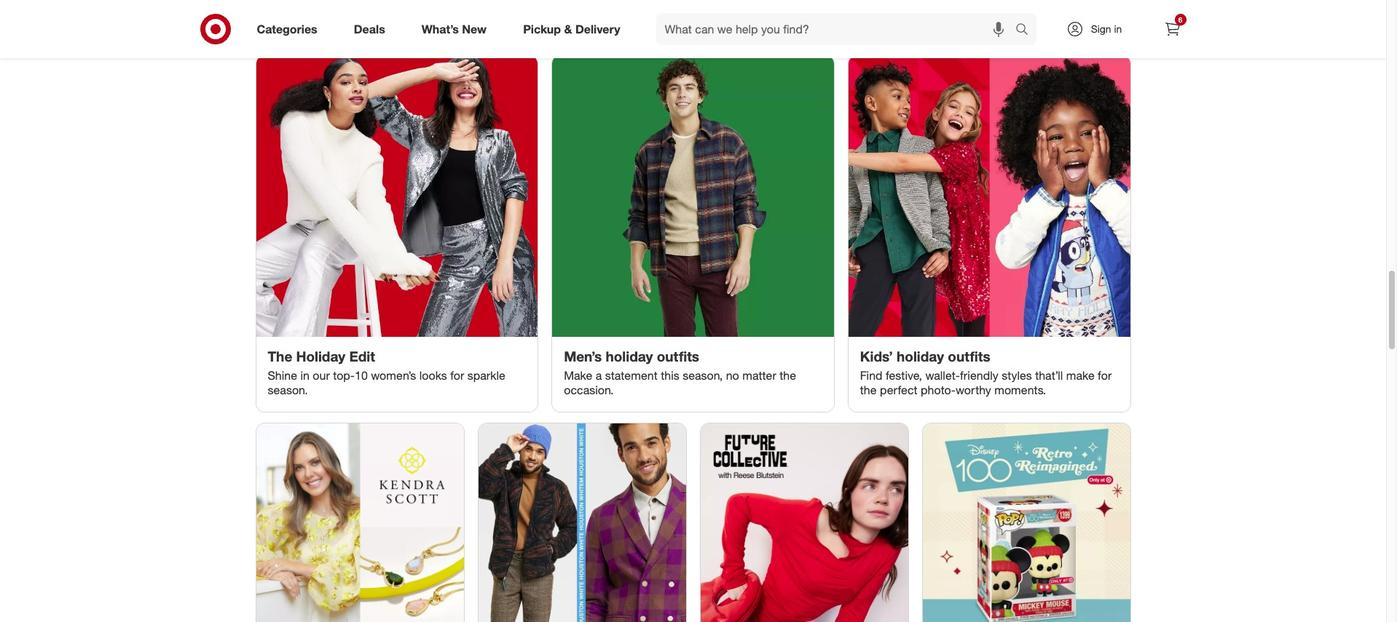 Task type: vqa. For each thing, say whether or not it's contained in the screenshot.
top-
yes



Task type: describe. For each thing, give the bounding box(es) containing it.
carousel region
[[256, 0, 1130, 55]]

what's
[[422, 22, 459, 36]]

men's holiday outfits make a statement this season, no matter the occasion.
[[564, 348, 796, 397]]

friendly
[[960, 368, 999, 383]]

sign in link
[[1054, 13, 1145, 45]]

kids'
[[860, 348, 893, 365]]

the inside men's holiday outfits make a statement this season, no matter the occasion.
[[780, 368, 796, 383]]

holiday for men's
[[606, 348, 653, 365]]

1 horizontal spatial in
[[1114, 23, 1122, 35]]

wallet-
[[926, 368, 960, 383]]

the inside kids' holiday outfits find festive, wallet-friendly styles that'll make for the perfect photo-worthy moments.
[[860, 383, 877, 397]]

men's holiday style. make a statement in corduroy, flannel & more. image
[[552, 55, 834, 337]]

women's
[[371, 368, 416, 383]]

festive,
[[886, 368, 922, 383]]

in inside the holiday edit shine in our top-10 women's looks for sparkle season.
[[300, 368, 310, 383]]

this
[[661, 368, 680, 383]]

kids' holiday outfits find festive, wallet-friendly styles that'll make for the perfect photo-worthy moments.
[[860, 348, 1112, 397]]

houston white image
[[478, 424, 686, 623]]

sign
[[1091, 23, 1112, 35]]

search
[[1009, 23, 1044, 38]]

deals link
[[341, 13, 403, 45]]

outfits for kids' holiday outfits
[[948, 348, 991, 365]]

sign in
[[1091, 23, 1122, 35]]

men's
[[564, 348, 602, 365]]

season,
[[683, 368, 723, 383]]

the
[[268, 348, 292, 365]]



Task type: locate. For each thing, give the bounding box(es) containing it.
photo-
[[921, 383, 956, 397]]

make
[[1066, 368, 1095, 383]]

for inside the holiday edit shine in our top-10 women's looks for sparkle season.
[[450, 368, 464, 383]]

the left the perfect
[[860, 383, 877, 397]]

outfits inside men's holiday outfits make a statement this season, no matter the occasion.
[[657, 348, 699, 365]]

search button
[[1009, 13, 1044, 48]]

styles
[[1002, 368, 1032, 383]]

future collective with reese blutstein image
[[701, 424, 908, 623]]

for for the holiday edit
[[450, 368, 464, 383]]

outfits
[[657, 348, 699, 365], [948, 348, 991, 365]]

the
[[780, 368, 796, 383], [860, 383, 877, 397]]

categories link
[[244, 13, 336, 45]]

1 outfits from the left
[[657, 348, 699, 365]]

statement
[[605, 368, 658, 383]]

for inside kids' holiday outfits find festive, wallet-friendly styles that'll make for the perfect photo-worthy moments.
[[1098, 368, 1112, 383]]

1 horizontal spatial the
[[860, 383, 877, 397]]

for right make at the right bottom of the page
[[1098, 368, 1112, 383]]

2 holiday from the left
[[897, 348, 944, 365]]

1 vertical spatial in
[[300, 368, 310, 383]]

holiday inside kids' holiday outfits find festive, wallet-friendly styles that'll make for the perfect photo-worthy moments.
[[897, 348, 944, 365]]

make
[[564, 368, 593, 383]]

edit
[[349, 348, 375, 365]]

outfits inside kids' holiday outfits find festive, wallet-friendly styles that'll make for the perfect photo-worthy moments.
[[948, 348, 991, 365]]

the right matter
[[780, 368, 796, 383]]

what's new link
[[409, 13, 505, 45]]

delivery
[[576, 22, 620, 36]]

0 horizontal spatial outfits
[[657, 348, 699, 365]]

in right sign
[[1114, 23, 1122, 35]]

looks
[[419, 368, 447, 383]]

2 outfits from the left
[[948, 348, 991, 365]]

holiday up statement
[[606, 348, 653, 365]]

moments.
[[995, 383, 1046, 397]]

occasion.
[[564, 383, 614, 397]]

top-
[[333, 368, 355, 383]]

pickup & delivery link
[[511, 13, 639, 45]]

only at target image
[[923, 424, 1130, 623]]

1 horizontal spatial holiday
[[897, 348, 944, 365]]

1 holiday from the left
[[606, 348, 653, 365]]

0 horizontal spatial holiday
[[606, 348, 653, 365]]

for
[[450, 368, 464, 383], [1098, 368, 1112, 383]]

holiday inside men's holiday outfits make a statement this season, no matter the occasion.
[[606, 348, 653, 365]]

6 link
[[1157, 13, 1189, 45]]

deals
[[354, 22, 385, 36]]

holiday for kids'
[[897, 348, 944, 365]]

sparkle
[[468, 368, 506, 383]]

outfits up friendly
[[948, 348, 991, 365]]

categories
[[257, 22, 317, 36]]

2 for from the left
[[1098, 368, 1112, 383]]

0 horizontal spatial in
[[300, 368, 310, 383]]

outfits up this
[[657, 348, 699, 365]]

what's new
[[422, 22, 487, 36]]

in
[[1114, 23, 1122, 35], [300, 368, 310, 383]]

holiday
[[296, 348, 345, 365]]

1 for from the left
[[450, 368, 464, 383]]

1 horizontal spatial for
[[1098, 368, 1112, 383]]

the holiday edit shine in our top-10 women's looks for sparkle season.
[[268, 348, 506, 397]]

&
[[564, 22, 572, 36]]

for for kids' holiday outfits
[[1098, 368, 1112, 383]]

that'll
[[1035, 368, 1063, 383]]

shine
[[268, 368, 297, 383]]

holiday
[[606, 348, 653, 365], [897, 348, 944, 365]]

for right looks
[[450, 368, 464, 383]]

no
[[726, 368, 739, 383]]

perfect
[[880, 383, 918, 397]]

pickup
[[523, 22, 561, 36]]

in left our on the bottom left
[[300, 368, 310, 383]]

pickup & delivery
[[523, 22, 620, 36]]

0 horizontal spatial the
[[780, 368, 796, 383]]

0 vertical spatial in
[[1114, 23, 1122, 35]]

matter
[[743, 368, 777, 383]]

new
[[462, 22, 487, 36]]

holiday up festive,
[[897, 348, 944, 365]]

our
[[313, 368, 330, 383]]

outfits for men's holiday outfits
[[657, 348, 699, 365]]

6
[[1179, 15, 1183, 24]]

What can we help you find? suggestions appear below search field
[[656, 13, 1019, 45]]

season.
[[268, 383, 308, 397]]

1 horizontal spatial outfits
[[948, 348, 991, 365]]

10
[[355, 368, 368, 383]]

0 horizontal spatial for
[[450, 368, 464, 383]]

a
[[596, 368, 602, 383]]

worthy
[[956, 383, 991, 397]]

find
[[860, 368, 883, 383]]



